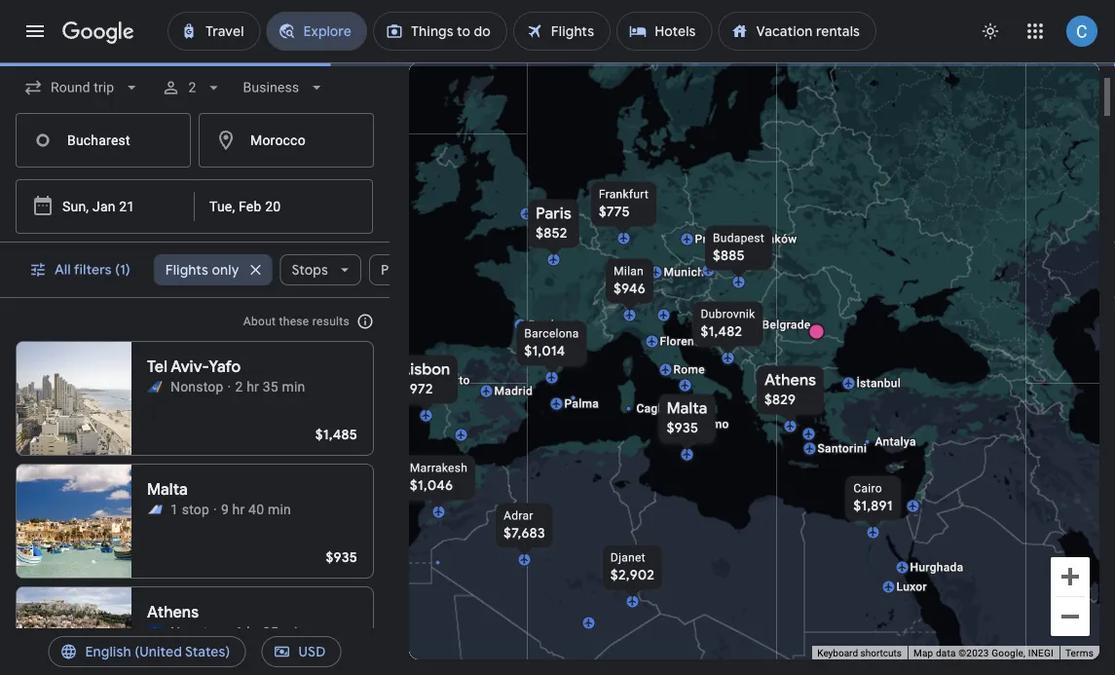 Task type: describe. For each thing, give the bounding box(es) containing it.
djanet $2,902
[[611, 551, 655, 584]]

dubrovnik $1,482
[[701, 307, 755, 340]]

tel aviv-yafo $1,485
[[866, 450, 960, 489]]

venice
[[672, 308, 709, 322]]

935 US dollars text field
[[326, 548, 357, 566]]

malta for malta $935
[[667, 398, 708, 418]]

berlin
[[684, 188, 716, 202]]

bordeaux
[[528, 318, 580, 332]]

munich
[[664, 265, 704, 279]]

milan $946
[[614, 264, 646, 298]]

warsaw
[[768, 194, 811, 208]]

paris
[[536, 204, 572, 224]]

budapest $885
[[713, 231, 765, 264]]

rome
[[674, 363, 705, 376]]

hr for tel aviv-yafo
[[247, 378, 259, 395]]

keyboard shortcuts button
[[817, 646, 902, 660]]

price button
[[369, 246, 447, 293]]

all
[[55, 261, 71, 279]]

tel for tel aviv-yafo $1,485
[[866, 450, 887, 470]]

belfast
[[470, 150, 509, 164]]

shortcuts
[[861, 647, 902, 659]]

usd button
[[262, 628, 341, 675]]

all filters (1)
[[55, 261, 130, 279]]

$852
[[536, 225, 567, 242]]

air malta, lufthansa, and swiss image
[[147, 502, 163, 517]]

athens for athens $829
[[765, 370, 816, 390]]

all filters (1) button
[[18, 246, 146, 293]]

usd
[[299, 643, 326, 660]]

athens for athens
[[147, 602, 199, 622]]

copenhagen
[[675, 129, 743, 143]]

djanet
[[611, 551, 646, 564]]

barcelona
[[524, 327, 579, 340]]

main menu image
[[23, 19, 47, 43]]

tel aviv-yafo
[[147, 357, 241, 377]]

about
[[243, 315, 276, 328]]

santorini
[[818, 442, 867, 455]]

edinburgh
[[500, 123, 556, 137]]

map
[[914, 647, 933, 659]]

terms link
[[1066, 647, 1094, 659]]

$946
[[614, 280, 646, 298]]

terms
[[1066, 647, 1094, 659]]

amsterdam
[[590, 191, 653, 205]]

©2023
[[959, 647, 989, 659]]

about these results image
[[342, 298, 389, 345]]

prague
[[695, 232, 734, 246]]

$885
[[713, 247, 745, 264]]

these
[[279, 315, 309, 328]]

1014 US dollars text field
[[524, 342, 565, 360]]

1046 US dollars text field
[[410, 477, 453, 494]]

tallinn
[[810, 51, 846, 65]]

paris $852
[[536, 204, 572, 242]]

price
[[381, 261, 414, 279]]

stop
[[182, 501, 209, 517]]

yafo for tel aviv-yafo $1,485
[[928, 450, 960, 470]]

2 for 2
[[188, 79, 196, 95]]

english
[[85, 643, 131, 660]]

2 hr 35 min
[[235, 378, 305, 395]]

lisbon
[[402, 359, 450, 379]]

0 vertical spatial $1,485
[[315, 426, 357, 443]]

london
[[534, 207, 575, 221]]

2902 US dollars text field
[[611, 566, 655, 584]]

nonstop for athens
[[170, 624, 224, 640]]

palermo
[[683, 417, 729, 431]]

$1,046
[[410, 477, 453, 494]]

1485 US dollars text field
[[866, 471, 908, 489]]

$829
[[765, 391, 796, 409]]

$1,014
[[524, 342, 565, 360]]

dublin
[[466, 174, 501, 188]]

manchester
[[510, 171, 575, 185]]

$7,683
[[504, 525, 545, 542]]

frankfurt
[[599, 188, 649, 201]]

about these results
[[243, 315, 350, 328]]

tarom image
[[147, 379, 163, 395]]

map region
[[278, 0, 1115, 675]]

middle
[[955, 534, 1005, 550]]

porto
[[440, 374, 470, 387]]

775 US dollars text field
[[599, 203, 630, 221]]

1 for 1 stop
[[170, 501, 178, 517]]

milan
[[614, 264, 644, 278]]

$972
[[402, 380, 433, 398]]

aviv- for tel aviv-yafo $1,485
[[890, 450, 928, 470]]

1482 US dollars text field
[[701, 323, 742, 340]]

flights only
[[165, 261, 239, 279]]

map data ©2023 google, inegi
[[914, 647, 1054, 659]]

marrakesh $1,046
[[410, 461, 468, 494]]

(1)
[[115, 261, 130, 279]]

$935 inside malta $935
[[667, 419, 699, 437]]

stockholm
[[736, 54, 795, 68]]

data
[[936, 647, 956, 659]]



Task type: locate. For each thing, give the bounding box(es) containing it.
min up "usd"
[[282, 624, 305, 640]]

1 hr 35 min
[[235, 624, 305, 640]]

adrar
[[504, 509, 533, 523]]

nonstop up states)
[[170, 624, 224, 640]]

malta inside map region
[[667, 398, 708, 418]]

1 vertical spatial min
[[268, 501, 291, 517]]

Return text field
[[209, 180, 307, 233]]

malta $935
[[667, 398, 708, 437]]

hr for athens
[[247, 624, 259, 640]]

1 vertical spatial 2
[[235, 378, 243, 395]]

1 horizontal spatial malta
[[667, 398, 708, 418]]

loading results progress bar
[[0, 62, 1115, 66]]

$935
[[667, 419, 699, 437], [326, 548, 357, 566]]

2 35 from the top
[[263, 624, 278, 640]]

 image
[[228, 377, 231, 396]]

aviv- for tel aviv-yafo
[[171, 357, 209, 377]]

aviv- up 1485 us dollars text box
[[890, 450, 928, 470]]

0 vertical spatial 2
[[188, 79, 196, 95]]

0 horizontal spatial tel
[[147, 357, 168, 377]]

min for athens
[[282, 624, 305, 640]]

yafo for tel aviv-yafo
[[209, 357, 241, 377]]

$775
[[599, 203, 630, 221]]

Where to? text field
[[199, 113, 374, 168]]

7683 US dollars text field
[[504, 525, 545, 542]]

9 hr 40 min
[[221, 501, 291, 517]]

0 horizontal spatial malta
[[147, 480, 188, 500]]

Departure text field
[[62, 180, 152, 233]]

frankfurt $775
[[599, 188, 649, 221]]

min
[[282, 378, 305, 395], [268, 501, 291, 517], [282, 624, 305, 640]]

1 vertical spatial tel
[[866, 450, 887, 470]]

malta up $935 text box
[[667, 398, 708, 418]]

1485 US dollars text field
[[315, 426, 357, 443]]

tel
[[147, 357, 168, 377], [866, 450, 887, 470]]

east
[[1009, 534, 1043, 550]]

yafo up 2 hr 35 min
[[209, 357, 241, 377]]

1 vertical spatial 1
[[235, 624, 243, 640]]

filters form
[[0, 62, 390, 243]]

1 horizontal spatial tel
[[866, 450, 887, 470]]

yafo
[[209, 357, 241, 377], [928, 450, 960, 470]]

0 horizontal spatial athens
[[147, 602, 199, 622]]

english (united states) button
[[48, 628, 246, 675]]

0 vertical spatial tel
[[147, 357, 168, 377]]

middle east
[[955, 534, 1043, 550]]

$3,057
[[867, 552, 911, 569]]

0 vertical spatial $935
[[667, 419, 699, 437]]

1 vertical spatial $935
[[326, 548, 357, 566]]

0 horizontal spatial 1
[[170, 501, 178, 517]]

1 horizontal spatial $1,485
[[866, 471, 908, 489]]

2 button
[[153, 64, 231, 111]]

google,
[[992, 647, 1026, 659]]

1 horizontal spatial yafo
[[928, 450, 960, 470]]

inegi
[[1028, 647, 1054, 659]]

stops button
[[280, 246, 361, 293]]

yafo up 'middle' at the bottom of the page
[[928, 450, 960, 470]]

tel for tel aviv-yafo
[[147, 357, 168, 377]]

$1,485 inside tel aviv-yafo $1,485
[[866, 471, 908, 489]]

2 vertical spatial hr
[[247, 624, 259, 640]]

athens $829
[[765, 370, 816, 409]]

0 vertical spatial aviv-
[[171, 357, 209, 377]]

1 stop
[[170, 501, 209, 517]]

hr down about
[[247, 378, 259, 395]]

hr right 9
[[232, 501, 245, 517]]

1 horizontal spatial 2
[[235, 378, 243, 395]]

keyboard
[[817, 647, 858, 659]]

$1,485
[[315, 426, 357, 443], [866, 471, 908, 489]]

aviv- inside tel aviv-yafo $1,485
[[890, 450, 928, 470]]

9
[[221, 501, 229, 517]]

athens up aegean icon
[[147, 602, 199, 622]]

0 horizontal spatial 2
[[188, 79, 196, 95]]

1 35 from the top
[[263, 378, 278, 395]]

852 US dollars text field
[[536, 225, 567, 242]]

35 for athens
[[263, 624, 278, 640]]

english (united states)
[[85, 643, 230, 660]]

1 horizontal spatial athens
[[765, 370, 816, 390]]

marrakesh
[[410, 461, 468, 475]]

935 US dollars text field
[[667, 419, 699, 437]]

1 vertical spatial hr
[[232, 501, 245, 517]]

min for tel aviv-yafo
[[282, 378, 305, 395]]

hr
[[247, 378, 259, 395], [232, 501, 245, 517], [247, 624, 259, 640]]

0 vertical spatial nonstop
[[170, 378, 224, 395]]

budapest
[[713, 231, 765, 245]]

malta up air malta, lufthansa, and swiss image
[[147, 480, 188, 500]]

change appearance image
[[967, 8, 1014, 55]]

flights only button
[[154, 246, 272, 293]]

aviv- down flights
[[171, 357, 209, 377]]

0 vertical spatial yafo
[[209, 357, 241, 377]]

aviv-
[[171, 357, 209, 377], [890, 450, 928, 470]]

0 vertical spatial 35
[[263, 378, 278, 395]]

dubrovnik
[[701, 307, 755, 321]]

hr left usd button
[[247, 624, 259, 640]]

40
[[248, 501, 264, 517]]

athens
[[765, 370, 816, 390], [147, 602, 199, 622]]

0 vertical spatial 1
[[170, 501, 178, 517]]

1 vertical spatial malta
[[147, 480, 188, 500]]

946 US dollars text field
[[614, 280, 646, 298]]

aegean image
[[147, 624, 163, 640]]

lisbon $972
[[402, 359, 450, 398]]

athens inside map region
[[765, 370, 816, 390]]

athens up $829 text field
[[765, 370, 816, 390]]

35 for tel aviv-yafo
[[263, 378, 278, 395]]

1 horizontal spatial 1
[[235, 624, 243, 640]]

None field
[[16, 70, 149, 105], [235, 70, 334, 105], [16, 70, 149, 105], [235, 70, 334, 105]]

yafo inside tel aviv-yafo $1,485
[[928, 450, 960, 470]]

1 left usd button
[[235, 624, 243, 640]]

0 horizontal spatial yafo
[[209, 357, 241, 377]]

885 US dollars text field
[[713, 247, 745, 264]]

0 vertical spatial hr
[[247, 378, 259, 395]]

2 nonstop from the top
[[170, 624, 224, 640]]

0 vertical spatial malta
[[667, 398, 708, 418]]

$1,482
[[701, 323, 742, 340]]

kraków
[[756, 232, 797, 246]]

972 US dollars text field
[[402, 380, 433, 398]]

malta for malta
[[147, 480, 188, 500]]

flights
[[165, 261, 209, 279]]

1 vertical spatial nonstop
[[170, 624, 224, 640]]

1 nonstop from the top
[[170, 378, 224, 395]]

1 vertical spatial 35
[[263, 624, 278, 640]]

2 vertical spatial min
[[282, 624, 305, 640]]

results
[[312, 315, 350, 328]]

1 horizontal spatial $935
[[667, 419, 699, 437]]

2 for 2 hr 35 min
[[235, 378, 243, 395]]

1 vertical spatial athens
[[147, 602, 199, 622]]

min right 40
[[268, 501, 291, 517]]

0 horizontal spatial $935
[[326, 548, 357, 566]]

keyboard shortcuts
[[817, 647, 902, 659]]

1 horizontal spatial aviv-
[[890, 450, 928, 470]]

1
[[170, 501, 178, 517], [235, 624, 243, 640]]

luxor $3,057
[[867, 536, 911, 569]]

tel inside tel aviv-yafo $1,485
[[866, 450, 887, 470]]

moscow
[[952, 127, 998, 141]]

(united
[[135, 643, 182, 660]]

cairo
[[881, 526, 910, 539]]

tel up 1485 us dollars text box
[[866, 450, 887, 470]]

tel up tarom icon
[[147, 357, 168, 377]]

only
[[212, 261, 239, 279]]

0 vertical spatial min
[[282, 378, 305, 395]]

1 vertical spatial aviv-
[[890, 450, 928, 470]]

829 US dollars text field
[[765, 391, 796, 409]]

1 right air malta, lufthansa, and swiss image
[[170, 501, 178, 517]]

 image
[[228, 622, 231, 642]]

luxor
[[867, 536, 897, 550]]

florence
[[660, 335, 708, 348]]

nonstop down tel aviv-yafo
[[170, 378, 224, 395]]

states)
[[185, 643, 230, 660]]

nonstop for tel aviv-yafo
[[170, 378, 224, 395]]

min down these
[[282, 378, 305, 395]]

adrar $7,683
[[504, 509, 545, 542]]

2 inside "2" popup button
[[188, 79, 196, 95]]

1 vertical spatial $1,485
[[866, 471, 908, 489]]

stops
[[292, 261, 328, 279]]

0 horizontal spatial aviv-
[[171, 357, 209, 377]]

1 for 1 hr 35 min
[[235, 624, 243, 640]]

filters
[[74, 261, 112, 279]]

0 vertical spatial athens
[[765, 370, 816, 390]]

None text field
[[16, 113, 191, 168]]

0 horizontal spatial $1,485
[[315, 426, 357, 443]]

35
[[263, 378, 278, 395], [263, 624, 278, 640]]

3057 US dollars text field
[[867, 552, 911, 569]]

madrid
[[494, 384, 533, 398]]

hamburg
[[646, 170, 697, 184]]

1 vertical spatial yafo
[[928, 450, 960, 470]]

barcelona $1,014
[[524, 327, 579, 360]]



Task type: vqa. For each thing, say whether or not it's contained in the screenshot.
Suggest an edit on 9153 Jerry Dr
no



